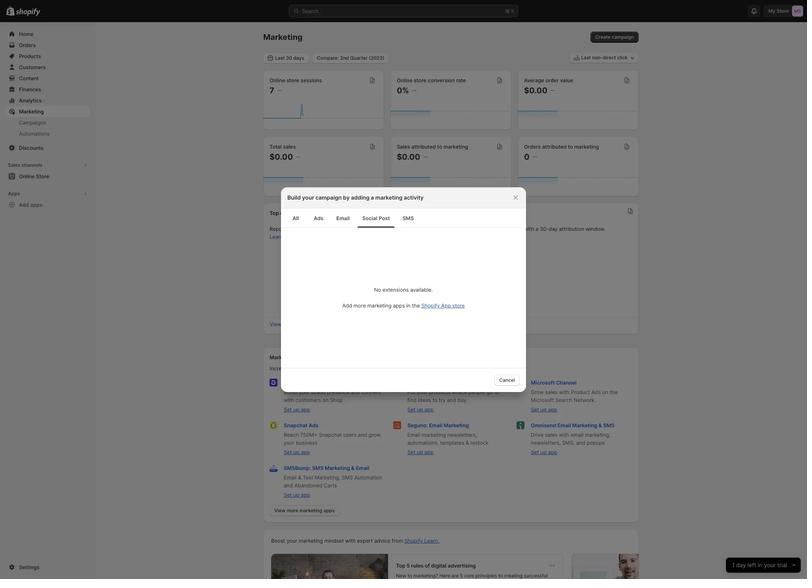 Task type: describe. For each thing, give the bounding box(es) containing it.
boost for boost your brand presence and connect with customers on shop set up app
[[284, 389, 298, 395]]

apps button
[[5, 188, 90, 199]]

is
[[295, 226, 299, 232]]

and inside boost your brand presence and connect with customers on shop set up app
[[351, 389, 360, 395]]

$0.00 for sales
[[397, 152, 420, 162]]

2 microsoft from the top
[[531, 397, 554, 403]]

grow
[[369, 432, 381, 438]]

on inside boost your brand presence and connect with customers on shop set up app
[[323, 397, 329, 403]]

online for 7
[[270, 77, 285, 83]]

more inside build your campaign by adding a marketing activity dialog
[[354, 302, 366, 309]]

snapchat ads link
[[284, 422, 318, 428]]

sales channels
[[8, 162, 42, 168]]

try
[[439, 397, 446, 403]]

up inside boost your brand presence and connect with customers on shop set up app
[[293, 406, 299, 413]]

0 vertical spatial 5
[[407, 562, 410, 569]]

increase sessions, engage shoppers, and promote products by adding more marketing apps.
[[270, 365, 494, 372]]

marketing apps
[[270, 354, 308, 360]]

rate
[[456, 77, 466, 83]]

and left promote
[[361, 365, 370, 372]]

restock
[[470, 439, 489, 446]]

sales attributed to marketing
[[397, 143, 468, 150]]

top for top channel performance
[[270, 210, 279, 216]]

add apps button
[[5, 199, 90, 210]]

shopify image
[[16, 8, 40, 16]]

popups
[[587, 439, 605, 446]]

connected
[[389, 226, 415, 232]]

with inside microsoft channel grow sales with product ads on the microsoft search network. set up app
[[559, 389, 569, 395]]

$0.00 for total
[[270, 152, 293, 162]]

smsbump: sms marketing & email link
[[284, 465, 369, 471]]

email down smsbump:
[[284, 474, 297, 481]]

network.
[[574, 397, 596, 403]]

social post
[[362, 215, 390, 221]]

home link
[[5, 28, 90, 40]]

increase
[[270, 365, 290, 372]]

settings link
[[5, 562, 90, 573]]

and inside reporting is based on your utm parameters and connected app activities to your online store. reported with a 30-day attribution window. learn more
[[378, 226, 388, 232]]

your inside the snapchat ads reach 750m+ snapchat users and grow your business set up app
[[284, 439, 295, 446]]

app
[[441, 302, 451, 309]]

average
[[524, 77, 544, 83]]

with inside reporting is based on your utm parameters and connected app activities to your online store. reported with a 30-day attribution window. learn more
[[524, 226, 534, 232]]

search inside microsoft channel grow sales with product ads on the microsoft search network. set up app
[[555, 397, 572, 403]]

app inside omnisend email marketing & sms drive sales with email marketing, newsletters, sms, and popups set up app
[[548, 449, 557, 455]]

set up app link for omnisend email marketing & sms drive sales with email marketing, newsletters, sms, and popups set up app
[[531, 449, 557, 455]]

no change image for sales
[[296, 154, 300, 160]]

sms,
[[562, 439, 575, 446]]

$0.00 for average
[[524, 86, 547, 95]]

1 vertical spatial by
[[416, 365, 422, 372]]

promote
[[371, 365, 392, 372]]

seguno: email marketing email marketing newsletters, automations, templates & restock set up app
[[407, 422, 489, 455]]

top for top 5 rules of digital advertising
[[396, 562, 405, 569]]

sms inside omnisend email marketing & sms drive sales with email marketing, newsletters, sms, and popups set up app
[[603, 422, 615, 428]]

reporting
[[270, 226, 293, 232]]

order
[[546, 77, 559, 83]]

shopify inside build your campaign by adding a marketing activity dialog
[[421, 302, 440, 309]]

email
[[571, 432, 583, 438]]

sms button
[[396, 208, 420, 227]]

day
[[549, 226, 558, 232]]

more inside reporting is based on your utm parameters and connected app activities to your online store. reported with a 30-day attribution window. learn more
[[285, 234, 297, 240]]

please
[[413, 284, 429, 290]]

attributed for $0.00
[[411, 143, 436, 150]]

apps inside build your campaign by adding a marketing activity dialog
[[393, 302, 405, 309]]

expert
[[357, 538, 373, 544]]

and inside put your products where people go to find ideas to try and buy set up app
[[447, 397, 456, 403]]

adding inside build your campaign by adding a marketing activity dialog
[[351, 194, 369, 201]]

ads inside microsoft channel grow sales with product ads on the microsoft search network. set up app
[[591, 389, 601, 395]]

sales for sales channels
[[8, 162, 20, 168]]

sessions
[[301, 77, 322, 83]]

your down view more marketing apps link
[[287, 538, 297, 544]]

create
[[595, 34, 611, 40]]

report
[[303, 321, 318, 327]]

up inside put your products where people go to find ideas to try and buy set up app
[[417, 406, 423, 413]]

ads inside the snapchat ads reach 750m+ snapchat users and grow your business set up app
[[309, 422, 318, 428]]

a inside dialog
[[371, 194, 374, 201]]

add for add more marketing apps in the shopify app store
[[342, 302, 352, 309]]

set up app link for snapchat ads reach 750m+ snapchat users and grow your business set up app
[[284, 449, 310, 455]]

text
[[303, 474, 313, 481]]

with left expert
[[345, 538, 356, 544]]

& left text at the bottom left
[[298, 474, 301, 481]]

home
[[19, 31, 33, 37]]

up inside seguno: email marketing email marketing newsletters, automations, templates & restock set up app
[[417, 449, 423, 455]]

total
[[270, 143, 282, 150]]

your inside boost your brand presence and connect with customers on shop set up app
[[299, 389, 310, 395]]

app inside boost your brand presence and connect with customers on shop set up app
[[301, 406, 310, 413]]

orders
[[524, 143, 541, 150]]

in
[[406, 302, 410, 309]]

online for 0%
[[397, 77, 412, 83]]

app inside smsbump: sms marketing & email email & text marketing, sms automation and abandoned carts set up app
[[301, 492, 310, 498]]

omnisend
[[531, 422, 556, 428]]

ideas
[[418, 397, 431, 403]]

where
[[452, 389, 467, 395]]

core
[[464, 573, 474, 579]]

the inside microsoft channel grow sales with product ads on the microsoft search network. set up app
[[610, 389, 618, 395]]

templates
[[440, 439, 464, 446]]

and inside smsbump: sms marketing & email email & text marketing, sms automation and abandoned carts set up app
[[284, 482, 293, 489]]

set inside omnisend email marketing & sms drive sales with email marketing, newsletters, sms, and popups set up app
[[531, 449, 539, 455]]

app inside microsoft channel grow sales with product ads on the microsoft search network. set up app
[[548, 406, 557, 413]]

attributed for 0
[[542, 143, 567, 150]]

campaigns
[[19, 119, 46, 126]]

k
[[511, 8, 515, 14]]

email inside email button
[[336, 215, 350, 221]]

up inside microsoft channel grow sales with product ads on the microsoft search network. set up app
[[541, 406, 547, 413]]

1 microsoft from the top
[[531, 379, 555, 386]]

boost for boost your marketing mindset with expert advice from shopify learn.
[[271, 538, 285, 544]]

your left online at top right
[[456, 226, 467, 232]]

automation
[[354, 474, 382, 481]]

no change image for store
[[412, 87, 417, 94]]

0 vertical spatial products
[[393, 365, 415, 372]]

app inside put your products where people go to find ideas to try and buy set up app
[[424, 406, 434, 413]]

reporting is based on your utm parameters and connected app activities to your online store. reported with a 30-day attribution window. learn more
[[270, 226, 605, 240]]

boost your brand presence and connect with customers on shop set up app
[[284, 389, 381, 413]]

750m+
[[300, 432, 317, 438]]

omnisend email marketing & sms link
[[531, 422, 615, 428]]

up inside the snapchat ads reach 750m+ snapchat users and grow your business set up app
[[293, 449, 299, 455]]

put your products where people go to find ideas to try and buy set up app
[[407, 389, 499, 413]]

extensions
[[383, 287, 409, 293]]

smsbump:
[[284, 465, 311, 471]]

here
[[439, 573, 450, 579]]

no change image for 7
[[277, 87, 282, 94]]

learn
[[270, 234, 283, 240]]

app inside reporting is based on your utm parameters and connected app activities to your online store. reported with a 30-day attribution window. learn more
[[416, 226, 425, 232]]

1 horizontal spatial adding
[[423, 365, 440, 372]]

build your campaign by adding a marketing activity
[[287, 194, 424, 201]]

channels
[[22, 162, 42, 168]]

set inside put your products where people go to find ideas to try and buy set up app
[[407, 406, 415, 413]]

sessions,
[[292, 365, 314, 372]]

channel for top
[[280, 210, 300, 216]]

a inside reporting is based on your utm parameters and connected app activities to your online store. reported with a 30-day attribution window. learn more
[[536, 226, 538, 232]]

business
[[296, 439, 317, 446]]

reported
[[500, 226, 522, 232]]

with inside boost your brand presence and connect with customers on shop set up app
[[284, 397, 294, 403]]

presence
[[327, 389, 350, 395]]

online
[[469, 226, 483, 232]]

average order value
[[524, 77, 573, 83]]

ads inside ads button
[[314, 215, 323, 221]]

sales inside omnisend email marketing & sms drive sales with email marketing, newsletters, sms, and popups set up app
[[545, 432, 557, 438]]

shopify app store link
[[421, 302, 465, 309]]

set inside smsbump: sms marketing & email email & text marketing, sms automation and abandoned carts set up app
[[284, 492, 292, 498]]

1 horizontal spatial a
[[447, 284, 450, 290]]

all
[[292, 215, 299, 221]]

app inside seguno: email marketing email marketing newsletters, automations, templates & restock set up app
[[424, 449, 434, 455]]

view more marketing apps link
[[270, 505, 339, 516]]

different
[[451, 284, 472, 290]]

value
[[560, 77, 573, 83]]

tab list inside build your campaign by adding a marketing activity dialog
[[284, 208, 523, 227]]



Task type: locate. For each thing, give the bounding box(es) containing it.
mindset
[[324, 538, 344, 544]]

a up social
[[371, 194, 374, 201]]

apps
[[8, 191, 20, 196]]

0 vertical spatial newsletters,
[[447, 432, 477, 438]]

marketing inside smsbump: sms marketing & email email & text marketing, sms automation and abandoned carts set up app
[[325, 465, 350, 471]]

sms
[[403, 215, 414, 221], [603, 422, 615, 428], [312, 465, 324, 471], [342, 474, 353, 481]]

0 horizontal spatial a
[[371, 194, 374, 201]]

parameters
[[349, 226, 377, 232]]

view inside button
[[270, 321, 281, 327]]

activity
[[404, 194, 424, 201]]

0 horizontal spatial newsletters,
[[447, 432, 477, 438]]

of
[[425, 562, 430, 569]]

channel left report
[[283, 321, 302, 327]]

& inside seguno: email marketing email marketing newsletters, automations, templates & restock set up app
[[466, 439, 469, 446]]

view
[[270, 321, 281, 327], [274, 507, 285, 513]]

no change image down sales attributed to marketing
[[423, 154, 428, 160]]

connect
[[362, 389, 381, 395]]

on inside reporting is based on your utm parameters and connected app activities to your online store. reported with a 30-day attribution window. learn more
[[316, 226, 323, 232]]

2 vertical spatial on
[[323, 397, 329, 403]]

up down "ideas"
[[417, 406, 423, 413]]

store
[[287, 77, 299, 83], [414, 77, 426, 83], [452, 302, 465, 309]]

up down abandoned on the left of the page
[[293, 492, 299, 498]]

no change image
[[277, 87, 282, 94], [423, 154, 428, 160], [533, 154, 537, 160]]

email down seguno:
[[407, 432, 420, 438]]

store for 0%
[[414, 77, 426, 83]]

& left restock
[[466, 439, 469, 446]]

store for 7
[[287, 77, 299, 83]]

2 online from the left
[[397, 77, 412, 83]]

no change image
[[412, 87, 417, 94], [551, 87, 555, 94], [296, 154, 300, 160]]

top channel performance
[[270, 210, 333, 216]]

1 vertical spatial on
[[602, 389, 608, 395]]

1 vertical spatial boost
[[271, 538, 285, 544]]

add for add apps
[[19, 202, 29, 208]]

0 vertical spatial search
[[302, 8, 319, 14]]

ads up network.
[[591, 389, 601, 395]]

set down the grow
[[531, 406, 539, 413]]

the right product
[[610, 389, 618, 395]]

and
[[378, 226, 388, 232], [361, 365, 370, 372], [351, 389, 360, 395], [447, 397, 456, 403], [358, 432, 367, 438], [576, 439, 585, 446], [284, 482, 293, 489]]

7
[[270, 86, 274, 95]]

rules
[[411, 562, 424, 569]]

email up email
[[557, 422, 571, 428]]

email up utm
[[336, 215, 350, 221]]

up inside smsbump: sms marketing & email email & text marketing, sms automation and abandoned carts set up app
[[293, 492, 299, 498]]

up inside omnisend email marketing & sms drive sales with email marketing, newsletters, sms, and popups set up app
[[541, 449, 547, 455]]

shopify left app
[[421, 302, 440, 309]]

up up 'omnisend'
[[541, 406, 547, 413]]

apps inside button
[[30, 202, 42, 208]]

snapchat up reach
[[284, 422, 307, 428]]

0 vertical spatial view
[[270, 321, 281, 327]]

sales down 'omnisend'
[[545, 432, 557, 438]]

apps left in
[[393, 302, 405, 309]]

app
[[416, 226, 425, 232], [301, 406, 310, 413], [424, 406, 434, 413], [548, 406, 557, 413], [301, 449, 310, 455], [424, 449, 434, 455], [548, 449, 557, 455], [301, 492, 310, 498]]

1 horizontal spatial search
[[555, 397, 572, 403]]

online up 0%
[[397, 77, 412, 83]]

grow
[[531, 389, 544, 395]]

no
[[374, 287, 381, 293]]

1 horizontal spatial the
[[610, 389, 618, 395]]

1 horizontal spatial sales
[[397, 143, 410, 150]]

shopify right the from
[[404, 538, 423, 544]]

2 attributed from the left
[[542, 143, 567, 150]]

$0.00 down sales attributed to marketing
[[397, 152, 420, 162]]

campaign right create
[[612, 34, 634, 40]]

and left connect
[[351, 389, 360, 395]]

up down "automations," at the bottom right of the page
[[417, 449, 423, 455]]

products
[[393, 365, 415, 372], [429, 389, 451, 395]]

please select a different period
[[413, 284, 489, 290]]

your left utm
[[324, 226, 335, 232]]

1 vertical spatial top
[[396, 562, 405, 569]]

0 horizontal spatial no change image
[[296, 154, 300, 160]]

1 vertical spatial add
[[342, 302, 352, 309]]

set up app link for smsbump: sms marketing & email email & text marketing, sms automation and abandoned carts set up app
[[284, 492, 310, 498]]

sales for sales attributed to marketing
[[397, 143, 410, 150]]

email up automation
[[356, 465, 369, 471]]

1 horizontal spatial 5
[[460, 573, 463, 579]]

0 vertical spatial adding
[[351, 194, 369, 201]]

0 vertical spatial snapchat
[[284, 422, 307, 428]]

your down reach
[[284, 439, 295, 446]]

2 vertical spatial a
[[447, 284, 450, 290]]

app left activities
[[416, 226, 425, 232]]

with left customers
[[284, 397, 294, 403]]

set down find
[[407, 406, 415, 413]]

0 horizontal spatial products
[[393, 365, 415, 372]]

sms inside sms "button"
[[403, 215, 414, 221]]

1 vertical spatial products
[[429, 389, 451, 395]]

1 vertical spatial sales
[[545, 389, 558, 395]]

marketing inside omnisend email marketing & sms drive sales with email marketing, newsletters, sms, and popups set up app
[[572, 422, 597, 428]]

2 horizontal spatial store
[[452, 302, 465, 309]]

carts
[[324, 482, 337, 489]]

apps.
[[481, 365, 494, 372]]

0 horizontal spatial $0.00
[[270, 152, 293, 162]]

and inside omnisend email marketing & sms drive sales with email marketing, newsletters, sms, and popups set up app
[[576, 439, 585, 446]]

snapchat left users
[[319, 432, 342, 438]]

0 horizontal spatial by
[[343, 194, 350, 201]]

1 vertical spatial shopify
[[404, 538, 423, 544]]

1 horizontal spatial $0.00
[[397, 152, 420, 162]]

apps down apps "button"
[[30, 202, 42, 208]]

with up "sms,"
[[559, 432, 569, 438]]

set up app link for seguno: email marketing email marketing newsletters, automations, templates & restock set up app
[[407, 449, 434, 455]]

0 vertical spatial ads
[[314, 215, 323, 221]]

ads up the 750m+
[[309, 422, 318, 428]]

1 vertical spatial the
[[610, 389, 618, 395]]

1 vertical spatial search
[[555, 397, 572, 403]]

online up 7
[[270, 77, 285, 83]]

with
[[524, 226, 534, 232], [559, 389, 569, 395], [284, 397, 294, 403], [559, 432, 569, 438], [345, 538, 356, 544]]

2 vertical spatial sales
[[545, 432, 557, 438]]

users
[[343, 432, 357, 438]]

1 vertical spatial view
[[274, 507, 285, 513]]

set up app link down "ideas"
[[407, 406, 434, 413]]

adding up "ideas"
[[423, 365, 440, 372]]

set up app link up 'omnisend'
[[531, 406, 557, 413]]

microsoft up the grow
[[531, 379, 555, 386]]

marketing
[[444, 143, 468, 150], [574, 143, 599, 150], [375, 194, 402, 201], [367, 302, 392, 309], [455, 365, 479, 372], [422, 432, 446, 438], [300, 507, 322, 513], [299, 538, 323, 544]]

0 vertical spatial sales
[[283, 143, 296, 150]]

create campaign
[[595, 34, 634, 40]]

are
[[451, 573, 459, 579]]

automations,
[[407, 439, 439, 446]]

1 horizontal spatial newsletters,
[[531, 439, 561, 446]]

view for view more marketing apps
[[274, 507, 285, 513]]

snapchat ads reach 750m+ snapchat users and grow your business set up app
[[284, 422, 381, 455]]

tab list
[[284, 208, 523, 227]]

1 horizontal spatial online
[[397, 77, 412, 83]]

sales
[[397, 143, 410, 150], [8, 162, 20, 168]]

5 left rules
[[407, 562, 410, 569]]

your right build
[[302, 194, 314, 201]]

performance
[[301, 210, 333, 216]]

on right based
[[316, 226, 323, 232]]

and down email
[[576, 439, 585, 446]]

new
[[396, 573, 406, 579]]

0 horizontal spatial no change image
[[277, 87, 282, 94]]

add inside dialog
[[342, 302, 352, 309]]

set up view more marketing apps
[[284, 492, 292, 498]]

advertising
[[448, 562, 476, 569]]

set up app link down abandoned on the left of the page
[[284, 492, 310, 498]]

0 horizontal spatial attributed
[[411, 143, 436, 150]]

online store sessions
[[270, 77, 322, 83]]

and right the try
[[447, 397, 456, 403]]

2 horizontal spatial $0.00
[[524, 86, 547, 95]]

by inside dialog
[[343, 194, 350, 201]]

omnisend email marketing & sms drive sales with email marketing, newsletters, sms, and popups set up app
[[531, 422, 615, 455]]

0 vertical spatial shopify
[[421, 302, 440, 309]]

2 horizontal spatial no change image
[[533, 154, 537, 160]]

seguno:
[[407, 422, 428, 428]]

tab list containing all
[[284, 208, 523, 227]]

your up customers
[[299, 389, 310, 395]]

& up automation
[[351, 465, 355, 471]]

no change image right 7
[[277, 87, 282, 94]]

app down abandoned on the left of the page
[[301, 492, 310, 498]]

boost your marketing mindset with expert advice from shopify learn.
[[271, 538, 439, 544]]

0 vertical spatial the
[[412, 302, 420, 309]]

sales
[[283, 143, 296, 150], [545, 389, 558, 395], [545, 432, 557, 438]]

1 vertical spatial ads
[[591, 389, 601, 395]]

cancel button
[[495, 374, 520, 386]]

$0.00 down average
[[524, 86, 547, 95]]

boost inside boost your brand presence and connect with customers on shop set up app
[[284, 389, 298, 395]]

1 horizontal spatial campaign
[[612, 34, 634, 40]]

adding up social
[[351, 194, 369, 201]]

1 horizontal spatial store
[[414, 77, 426, 83]]

email inside omnisend email marketing & sms drive sales with email marketing, newsletters, sms, and popups set up app
[[557, 422, 571, 428]]

a
[[371, 194, 374, 201], [536, 226, 538, 232], [447, 284, 450, 290]]

0 vertical spatial a
[[371, 194, 374, 201]]

set inside boost your brand presence and connect with customers on shop set up app
[[284, 406, 292, 413]]

store inside build your campaign by adding a marketing activity dialog
[[452, 302, 465, 309]]

1 horizontal spatial add
[[342, 302, 352, 309]]

30-
[[540, 226, 549, 232]]

products up the try
[[429, 389, 451, 395]]

channel for view
[[283, 321, 302, 327]]

creating
[[504, 573, 522, 579]]

0 horizontal spatial sales
[[8, 162, 20, 168]]

and inside the snapchat ads reach 750m+ snapchat users and grow your business set up app
[[358, 432, 367, 438]]

based
[[300, 226, 315, 232]]

social
[[362, 215, 377, 221]]

digital
[[431, 562, 446, 569]]

campaign inside dialog
[[315, 194, 342, 201]]

1 vertical spatial microsoft
[[531, 397, 554, 403]]

0 vertical spatial add
[[19, 202, 29, 208]]

a left '30-'
[[536, 226, 538, 232]]

1 vertical spatial sales
[[8, 162, 20, 168]]

from
[[392, 538, 403, 544]]

no change image for order
[[551, 87, 555, 94]]

by up "ideas"
[[416, 365, 422, 372]]

set up app link for microsoft channel grow sales with product ads on the microsoft search network. set up app
[[531, 406, 557, 413]]

cancel
[[499, 377, 515, 383]]

view more marketing apps
[[274, 507, 335, 513]]

0 horizontal spatial 5
[[407, 562, 410, 569]]

0 horizontal spatial campaign
[[315, 194, 342, 201]]

online store conversion rate
[[397, 77, 466, 83]]

learn.
[[424, 538, 439, 544]]

new to marketing? here are 5 core principles to creating successful
[[396, 573, 548, 579]]

set inside the snapchat ads reach 750m+ snapchat users and grow your business set up app
[[284, 449, 292, 455]]

1 horizontal spatial by
[[416, 365, 422, 372]]

your inside dialog
[[302, 194, 314, 201]]

store right app
[[452, 302, 465, 309]]

app up 'omnisend'
[[548, 406, 557, 413]]

channel down build
[[280, 210, 300, 216]]

marketing inside "link"
[[19, 108, 44, 115]]

1 horizontal spatial top
[[396, 562, 405, 569]]

set up app link down 'drive'
[[531, 449, 557, 455]]

add apps
[[19, 202, 42, 208]]

0 vertical spatial channel
[[280, 210, 300, 216]]

set up app link down "automations," at the bottom right of the page
[[407, 449, 434, 455]]

5
[[407, 562, 410, 569], [460, 573, 463, 579]]

0 horizontal spatial the
[[412, 302, 420, 309]]

all button
[[284, 208, 307, 227]]

0 vertical spatial sales
[[397, 143, 410, 150]]

with inside omnisend email marketing & sms drive sales with email marketing, newsletters, sms, and popups set up app
[[559, 432, 569, 438]]

discounts link
[[5, 142, 90, 153]]

shop
[[330, 397, 343, 403]]

5 right are at right
[[460, 573, 463, 579]]

on inside microsoft channel grow sales with product ads on the microsoft search network. set up app
[[602, 389, 608, 395]]

apps up sessions,
[[296, 354, 308, 360]]

1 horizontal spatial snapchat
[[319, 432, 342, 438]]

sales inside microsoft channel grow sales with product ads on the microsoft search network. set up app
[[545, 389, 558, 395]]

0 horizontal spatial top
[[270, 210, 279, 216]]

1 horizontal spatial no change image
[[412, 87, 417, 94]]

with down channel
[[559, 389, 569, 395]]

app down "automations," at the bottom right of the page
[[424, 449, 434, 455]]

0%
[[397, 86, 409, 95]]

add
[[19, 202, 29, 208], [342, 302, 352, 309]]

learn more link
[[270, 234, 297, 240]]

marketing inside seguno: email marketing email marketing newsletters, automations, templates & restock set up app
[[422, 432, 446, 438]]

⌘ k
[[505, 8, 515, 14]]

1 vertical spatial a
[[536, 226, 538, 232]]

0 vertical spatial top
[[270, 210, 279, 216]]

1 vertical spatial newsletters,
[[531, 439, 561, 446]]

newsletters,
[[447, 432, 477, 438], [531, 439, 561, 446]]

newsletters, down 'drive'
[[531, 439, 561, 446]]

0 horizontal spatial search
[[302, 8, 319, 14]]

apps down carts
[[324, 507, 335, 513]]

store left the conversion
[[414, 77, 426, 83]]

your up "ideas"
[[417, 389, 428, 395]]

and left "grow"
[[358, 432, 367, 438]]

principles
[[475, 573, 497, 579]]

& up marketing,
[[599, 422, 602, 428]]

add inside button
[[19, 202, 29, 208]]

no change image for 0
[[533, 154, 537, 160]]

sales inside sales channels button
[[8, 162, 20, 168]]

marketing inside seguno: email marketing email marketing newsletters, automations, templates & restock set up app
[[444, 422, 469, 428]]

app inside the snapchat ads reach 750m+ snapchat users and grow your business set up app
[[301, 449, 310, 455]]

set up snapchat ads link
[[284, 406, 292, 413]]

1 vertical spatial snapchat
[[319, 432, 342, 438]]

5 inside new to marketing? here are 5 core principles to creating successful
[[460, 573, 463, 579]]

channel inside button
[[283, 321, 302, 327]]

store.
[[485, 226, 498, 232]]

0 vertical spatial campaign
[[612, 34, 634, 40]]

2 vertical spatial ads
[[309, 422, 318, 428]]

store left sessions
[[287, 77, 299, 83]]

on down 'brand'
[[323, 397, 329, 403]]

2 horizontal spatial a
[[536, 226, 538, 232]]

1 horizontal spatial no change image
[[423, 154, 428, 160]]

automations link
[[5, 128, 90, 139]]

social post button
[[356, 208, 396, 227]]

seguno: email marketing link
[[407, 422, 469, 428]]

your inside put your products where people go to find ideas to try and buy set up app
[[417, 389, 428, 395]]

newsletters, inside seguno: email marketing email marketing newsletters, automations, templates & restock set up app
[[447, 432, 477, 438]]

by up email button
[[343, 194, 350, 201]]

the
[[412, 302, 420, 309], [610, 389, 618, 395]]

top up new
[[396, 562, 405, 569]]

microsoft down the grow
[[531, 397, 554, 403]]

set down reach
[[284, 449, 292, 455]]

set inside microsoft channel grow sales with product ads on the microsoft search network. set up app
[[531, 406, 539, 413]]

set inside seguno: email marketing email marketing newsletters, automations, templates & restock set up app
[[407, 449, 415, 455]]

total sales
[[270, 143, 296, 150]]

with left '30-'
[[524, 226, 534, 232]]

0 horizontal spatial store
[[287, 77, 299, 83]]

top up reporting
[[270, 210, 279, 216]]

on right product
[[602, 389, 608, 395]]

app down 'omnisend'
[[548, 449, 557, 455]]

0 horizontal spatial adding
[[351, 194, 369, 201]]

on
[[316, 226, 323, 232], [602, 389, 608, 395], [323, 397, 329, 403]]

online
[[270, 77, 285, 83], [397, 77, 412, 83]]

utm
[[336, 226, 348, 232]]

2 horizontal spatial no change image
[[551, 87, 555, 94]]

up down business
[[293, 449, 299, 455]]

email button
[[330, 208, 356, 227]]

app down "ideas"
[[424, 406, 434, 413]]

email
[[336, 215, 350, 221], [429, 422, 442, 428], [557, 422, 571, 428], [407, 432, 420, 438], [356, 465, 369, 471], [284, 474, 297, 481]]

1 vertical spatial channel
[[283, 321, 302, 327]]

set up app link down business
[[284, 449, 310, 455]]

engage
[[316, 365, 334, 372]]

the inside build your campaign by adding a marketing activity dialog
[[412, 302, 420, 309]]

&
[[599, 422, 602, 428], [466, 439, 469, 446], [351, 465, 355, 471], [298, 474, 301, 481]]

set down 'drive'
[[531, 449, 539, 455]]

snapchat
[[284, 422, 307, 428], [319, 432, 342, 438]]

no change image right '0'
[[533, 154, 537, 160]]

newsletters, up templates
[[447, 432, 477, 438]]

products right promote
[[393, 365, 415, 372]]

campaign inside button
[[612, 34, 634, 40]]

1 vertical spatial campaign
[[315, 194, 342, 201]]

products inside put your products where people go to find ideas to try and buy set up app
[[429, 389, 451, 395]]

set down "automations," at the bottom right of the page
[[407, 449, 415, 455]]

no change image for $0.00
[[423, 154, 428, 160]]

0 vertical spatial on
[[316, 226, 323, 232]]

campaign up the performance
[[315, 194, 342, 201]]

0 horizontal spatial snapchat
[[284, 422, 307, 428]]

build your campaign by adding a marketing activity dialog
[[0, 187, 807, 392]]

1 vertical spatial 5
[[460, 573, 463, 579]]

1 horizontal spatial attributed
[[542, 143, 567, 150]]

& inside omnisend email marketing & sms drive sales with email marketing, newsletters, sms, and popups set up app
[[599, 422, 602, 428]]

view for view channel report
[[270, 321, 281, 327]]

1 attributed from the left
[[411, 143, 436, 150]]

marketing
[[263, 32, 303, 42], [19, 108, 44, 115], [270, 354, 295, 360], [444, 422, 469, 428], [572, 422, 597, 428], [325, 465, 350, 471]]

set up app link for put your products where people go to find ideas to try and buy set up app
[[407, 406, 434, 413]]

email right seguno:
[[429, 422, 442, 428]]

automations
[[19, 130, 50, 137]]

app down business
[[301, 449, 310, 455]]

1 online from the left
[[270, 77, 285, 83]]

0 horizontal spatial online
[[270, 77, 285, 83]]

newsletters, inside omnisend email marketing & sms drive sales with email marketing, newsletters, sms, and popups set up app
[[531, 439, 561, 446]]

top 5 rules of digital advertising
[[396, 562, 476, 569]]

0 horizontal spatial add
[[19, 202, 29, 208]]

microsoft
[[531, 379, 555, 386], [531, 397, 554, 403]]

1 horizontal spatial products
[[429, 389, 451, 395]]

drive
[[531, 432, 544, 438]]

1 vertical spatial adding
[[423, 365, 440, 372]]

0 vertical spatial boost
[[284, 389, 298, 395]]

0 vertical spatial by
[[343, 194, 350, 201]]

0 vertical spatial microsoft
[[531, 379, 555, 386]]

channel
[[280, 210, 300, 216], [283, 321, 302, 327]]

set up app link down customers
[[284, 406, 310, 413]]

$0.00 down total sales
[[270, 152, 293, 162]]

conversion
[[428, 77, 455, 83]]

to
[[437, 143, 442, 150], [568, 143, 573, 150], [450, 226, 455, 232], [494, 389, 499, 395], [432, 397, 437, 403], [408, 573, 412, 579], [498, 573, 503, 579]]

ads up based
[[314, 215, 323, 221]]

to inside reporting is based on your utm parameters and connected app activities to your online store. reported with a 30-day attribution window. learn more
[[450, 226, 455, 232]]

sales right total
[[283, 143, 296, 150]]



Task type: vqa. For each thing, say whether or not it's contained in the screenshot.


